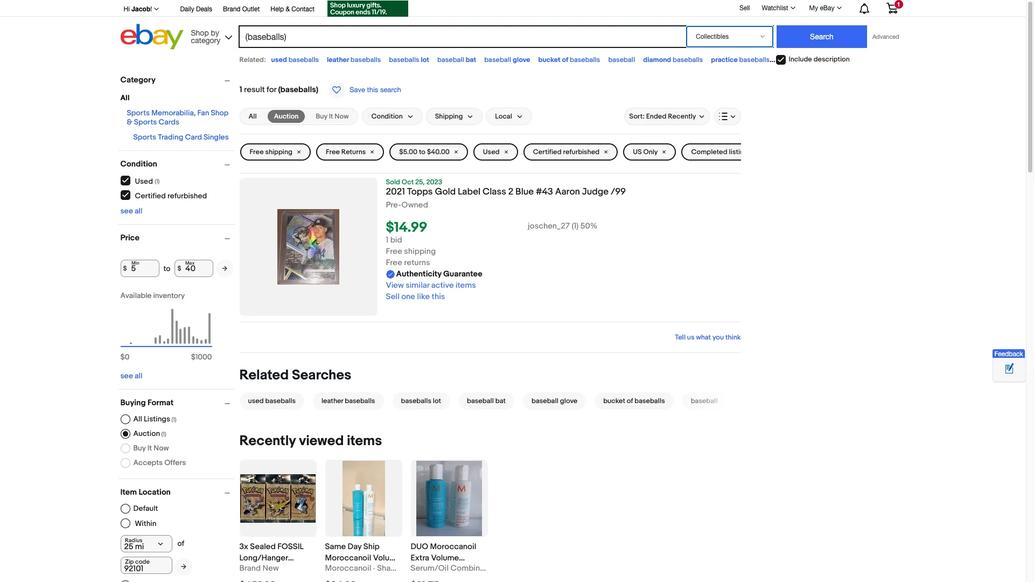 Task type: describe. For each thing, give the bounding box(es) containing it.
1 for 1 result for (baseballs)
[[240, 85, 242, 95]]

& inside "sports memorabilia, fan shop & sports cards"
[[127, 117, 132, 127]]

0 vertical spatial now
[[335, 112, 349, 121]]

auction (1)
[[133, 429, 166, 438]]

$ 1000
[[191, 352, 212, 362]]

you
[[713, 333, 724, 342]]

$40.00
[[427, 148, 450, 156]]

shampoo inside duo moroccanoil extra volume shampoo and conditioner 2.4
[[411, 564, 446, 575]]

$5.00 to $40.00 link
[[390, 143, 468, 161]]

related:
[[240, 56, 266, 64]]

1 horizontal spatial certified refurbished link
[[524, 143, 618, 161]]

2021 topps gold label class 2 blue #43 aaron judge /99 link
[[386, 186, 741, 200]]

0 vertical spatial baseballs lot
[[389, 56, 430, 64]]

save this search
[[350, 86, 401, 94]]

watchlist link
[[756, 2, 801, 15]]

rawlings
[[778, 56, 805, 64]]

practice baseballs
[[712, 56, 770, 64]]

result
[[244, 85, 265, 95]]

$5.00
[[399, 148, 418, 156]]

(1) for used
[[155, 178, 160, 185]]

conditioner inside same day ship moroccanoil volume shampoo and conditioner 8.5 fl
[[325, 576, 369, 582]]

brand outlet
[[223, 5, 260, 13]]

see for price
[[120, 371, 133, 380]]

(baseballs)
[[278, 85, 319, 95]]

2021 topps gold label class 2 blue #43 aaron judge /99 heading
[[386, 186, 626, 197]]

sold
[[386, 178, 400, 186]]

·
[[373, 563, 375, 574]]

long/hanger
[[240, 553, 288, 563]]

0 vertical spatial of
[[562, 56, 569, 64]]

1 horizontal spatial certified refurbished
[[533, 148, 600, 156]]

0 horizontal spatial certified
[[135, 191, 166, 200]]

0 horizontal spatial refurbished
[[168, 191, 207, 200]]

0 vertical spatial leather
[[327, 56, 349, 64]]

gold
[[435, 186, 456, 197]]

same day ship moroccanoil volume shampoo and conditioner 8.5 fl heading
[[325, 542, 401, 582]]

offers
[[164, 458, 186, 467]]

Auction selected text field
[[274, 112, 299, 121]]

2021
[[386, 186, 405, 197]]

for
[[267, 85, 277, 95]]

0 horizontal spatial certified refurbished
[[135, 191, 207, 200]]

2023
[[426, 178, 442, 186]]

(1) inside all listings (1)
[[172, 416, 177, 423]]

extra
[[411, 553, 430, 563]]

like
[[417, 292, 430, 302]]

account navigation
[[118, 0, 906, 18]]

0 vertical spatial lot
[[421, 56, 430, 64]]

completed listings
[[692, 148, 752, 156]]

used (1)
[[135, 177, 160, 186]]

1 vertical spatial items
[[347, 433, 382, 450]]

0 vertical spatial all
[[120, 93, 130, 102]]

(artset)
[[240, 576, 267, 582]]

new
[[263, 563, 279, 574]]

used link
[[474, 143, 518, 161]]

0 vertical spatial baseball glove
[[485, 56, 531, 64]]

available inventory
[[120, 291, 185, 300]]

inventory
[[153, 291, 185, 300]]

shop by category banner
[[118, 0, 906, 52]]

related
[[240, 367, 289, 384]]

$ up buying
[[120, 352, 125, 362]]

daily
[[180, 5, 194, 13]]

2
[[509, 186, 514, 197]]

free up view in the top left of the page
[[386, 258, 403, 268]]

see for condition
[[120, 206, 133, 216]]

price
[[120, 233, 140, 243]]

hi jacob !
[[124, 5, 152, 13]]

and
[[448, 564, 462, 575]]

baseball inside baseball bat link
[[467, 397, 494, 405]]

1 inside joschen_27 (1) 50% 1 bid free shipping free returns authenticity guarantee view similar active items sell one like this
[[386, 235, 389, 245]]

1 vertical spatial baseball glove
[[532, 397, 578, 405]]

brand outlet link
[[223, 4, 260, 16]]

sports trading card singles link
[[133, 133, 229, 142]]

used for used
[[483, 148, 500, 156]]

Search for anything text field
[[240, 26, 685, 47]]

fossil
[[278, 542, 304, 552]]

sort: ended recently
[[630, 112, 697, 121]]

bid
[[391, 235, 402, 245]]

see all for condition
[[120, 206, 142, 216]]

sell inside the account navigation
[[740, 4, 750, 12]]

1 vertical spatial to
[[164, 264, 170, 273]]

free down all link
[[250, 148, 264, 156]]

graph of available inventory between $5.0 and $40.0 image
[[120, 291, 212, 367]]

(1) for joschen_27
[[572, 221, 579, 231]]

memorabilia,
[[152, 108, 196, 117]]

volume inside same day ship moroccanoil volume shampoo and conditioner 8.5 fl
[[373, 553, 401, 563]]

serum/oil combination
[[411, 563, 499, 574]]

advanced
[[873, 33, 900, 40]]

1 horizontal spatial buy it now
[[316, 112, 349, 121]]

1 vertical spatial buy
[[133, 444, 146, 453]]

see all button for price
[[120, 371, 142, 380]]

baseball link for related:
[[609, 56, 636, 64]]

$ up available
[[123, 264, 127, 272]]

none submit inside shop by category banner
[[777, 25, 868, 48]]

recently inside dropdown button
[[668, 112, 697, 121]]

singles
[[204, 133, 229, 142]]

2021 topps gold label class 2 blue #43 aaron judge /99 image
[[278, 209, 340, 285]]

shampoo inside same day ship moroccanoil volume shampoo and conditioner 8.5 fl
[[325, 564, 361, 575]]

by
[[211, 28, 219, 37]]

same day ship moroccanoil volume shampoo and conditioner 8.5 fl link
[[325, 541, 402, 582]]

brand for brand outlet
[[223, 5, 241, 13]]

$ 0
[[120, 352, 130, 362]]

0 vertical spatial used baseballs
[[271, 56, 319, 64]]

#43
[[536, 186, 553, 197]]

used for used (1)
[[135, 177, 153, 186]]

all for price
[[135, 371, 142, 380]]

0 vertical spatial it
[[329, 112, 333, 121]]

tell
[[675, 333, 686, 342]]

1 horizontal spatial certified
[[533, 148, 562, 156]]

pre-
[[386, 200, 402, 210]]

1 horizontal spatial lot
[[433, 397, 441, 405]]

us
[[688, 333, 695, 342]]

what
[[697, 333, 711, 342]]

help & contact
[[271, 5, 315, 13]]

0 horizontal spatial bucket of baseballs
[[539, 56, 601, 64]]

this inside joschen_27 (1) 50% 1 bid free shipping free returns authenticity guarantee view similar active items sell one like this
[[432, 292, 445, 302]]

1 vertical spatial condition button
[[120, 159, 235, 169]]

free left returns
[[326, 148, 340, 156]]

topps
[[407, 186, 433, 197]]

0 horizontal spatial glove
[[513, 56, 531, 64]]

1 horizontal spatial condition
[[372, 112, 403, 121]]

sell link
[[735, 4, 755, 12]]

within
[[135, 519, 156, 528]]

deals
[[196, 5, 212, 13]]

sell inside joschen_27 (1) 50% 1 bid free shipping free returns authenticity guarantee view similar active items sell one like this
[[386, 292, 400, 302]]

free shipping link
[[240, 143, 311, 161]]

see all for price
[[120, 371, 142, 380]]

condition button inside main content
[[362, 108, 423, 125]]

class
[[483, 186, 507, 197]]

duo moroccanoil extra volume shampoo and conditioner 2.4 link
[[411, 541, 488, 582]]

brand for brand new
[[240, 563, 261, 574]]

shampoo right ·
[[377, 563, 413, 574]]

1 for 1
[[898, 1, 901, 8]]

auction link
[[268, 110, 305, 123]]

buy it now link
[[310, 110, 355, 123]]

0 horizontal spatial condition
[[120, 159, 157, 169]]

of inside 'link'
[[627, 397, 633, 405]]

50%
[[581, 221, 598, 231]]

1 vertical spatial buy it now
[[133, 444, 169, 453]]

listing options selector. list view selected. image
[[719, 112, 736, 121]]

search
[[380, 86, 401, 94]]

my
[[810, 4, 819, 12]]

diamond
[[644, 56, 672, 64]]

$ up 'buying format' dropdown button
[[191, 352, 196, 362]]

returns
[[404, 258, 430, 268]]

free returns link
[[316, 143, 384, 161]]

category
[[120, 75, 156, 85]]

2 vertical spatial all
[[133, 414, 142, 424]]

1 vertical spatial baseball bat
[[467, 397, 506, 405]]

sealed
[[250, 542, 276, 552]]



Task type: locate. For each thing, give the bounding box(es) containing it.
refurbished
[[563, 148, 600, 156], [168, 191, 207, 200]]

$5.00 to $40.00
[[399, 148, 450, 156]]

1 vertical spatial see all button
[[120, 371, 142, 380]]

(1) right listings on the left bottom of page
[[172, 416, 177, 423]]

shop
[[191, 28, 209, 37], [211, 108, 229, 117]]

0 horizontal spatial auction
[[133, 429, 160, 438]]

1 horizontal spatial it
[[329, 112, 333, 121]]

items inside joschen_27 (1) 50% 1 bid free shipping free returns authenticity guarantee view similar active items sell one like this
[[456, 280, 476, 291]]

all down buying
[[133, 414, 142, 424]]

moroccanoil inside same day ship moroccanoil volume shampoo and conditioner 8.5 fl
[[325, 553, 372, 563]]

0 horizontal spatial recently
[[240, 433, 296, 450]]

0 vertical spatial see
[[120, 206, 133, 216]]

1 horizontal spatial buy
[[316, 112, 328, 121]]

$ up inventory on the left of page
[[178, 264, 181, 272]]

all up the price
[[135, 206, 142, 216]]

0 horizontal spatial shipping
[[265, 148, 293, 156]]

0 horizontal spatial of
[[178, 539, 184, 548]]

volume down ship in the left of the page
[[373, 553, 401, 563]]

0 horizontal spatial used
[[135, 177, 153, 186]]

used baseballs up (baseballs)
[[271, 56, 319, 64]]

shop inside shop by category
[[191, 28, 209, 37]]

1 result for (baseballs)
[[240, 85, 319, 95]]

(1) down listings on the left bottom of page
[[161, 431, 166, 438]]

see all up the price
[[120, 206, 142, 216]]

shipping button
[[426, 108, 483, 125]]

cards
[[159, 117, 179, 127]]

used baseballs down related
[[248, 397, 296, 405]]

shop left by
[[191, 28, 209, 37]]

1 vertical spatial it
[[148, 444, 152, 453]]

& right help
[[286, 5, 290, 13]]

shop by category
[[191, 28, 221, 44]]

1 left 'bid'
[[386, 235, 389, 245]]

1 vertical spatial 1
[[240, 85, 242, 95]]

(1) inside used (1)
[[155, 178, 160, 185]]

moroccanoil inside duo moroccanoil extra volume shampoo and conditioner 2.4
[[430, 542, 477, 552]]

shampoo down the 'extra'
[[411, 564, 446, 575]]

2 conditioner from the left
[[411, 576, 455, 582]]

duo moroccanoil extra volume shampoo and conditioner 2.4 heading
[[411, 542, 484, 582]]

item location
[[120, 487, 171, 497]]

free
[[250, 148, 264, 156], [326, 148, 340, 156], [386, 246, 403, 257], [386, 258, 403, 268]]

(1) for auction
[[161, 431, 166, 438]]

to right $5.00
[[419, 148, 426, 156]]

leather inside 'link'
[[322, 397, 343, 405]]

0 horizontal spatial baseball glove
[[485, 56, 531, 64]]

this right save
[[367, 86, 378, 94]]

2 see all from the top
[[120, 371, 142, 380]]

condition up used (1)
[[120, 159, 157, 169]]

save this search button
[[325, 81, 405, 99]]

baseball inside baseball glove link
[[532, 397, 559, 405]]

this down active
[[432, 292, 445, 302]]

1 vertical spatial condition
[[120, 159, 157, 169]]

certified down used (1)
[[135, 191, 166, 200]]

Maximum value $40 text field
[[175, 260, 214, 277]]

0 vertical spatial refurbished
[[563, 148, 600, 156]]

refurbished up aaron
[[563, 148, 600, 156]]

aaron
[[556, 186, 580, 197]]

baseball bat
[[438, 56, 477, 64], [467, 397, 506, 405]]

free down 'bid'
[[386, 246, 403, 257]]

 (1) Items text field
[[170, 416, 177, 423]]

main content
[[240, 70, 771, 582]]

same
[[325, 542, 346, 552]]

1 horizontal spatial glove
[[560, 397, 578, 405]]

see all button down '0'
[[120, 371, 142, 380]]

1 vertical spatial sell
[[386, 292, 400, 302]]

1 vertical spatial bucket
[[604, 397, 626, 405]]

1 horizontal spatial this
[[432, 292, 445, 302]]

auction down all listings (1)
[[133, 429, 160, 438]]

us
[[633, 148, 642, 156]]

1 vertical spatial certified
[[135, 191, 166, 200]]

advanced link
[[868, 26, 905, 47]]

volume up and
[[431, 553, 459, 563]]

0 vertical spatial this
[[367, 86, 378, 94]]

see all down '0'
[[120, 371, 142, 380]]

certified up the #43 on the top of page
[[533, 148, 562, 156]]

1 vertical spatial used baseballs
[[248, 397, 296, 405]]

volume inside duo moroccanoil extra volume shampoo and conditioner 2.4
[[431, 553, 459, 563]]

0 vertical spatial used
[[271, 56, 287, 64]]

auction down 1 result for (baseballs)
[[274, 112, 299, 121]]

0 vertical spatial brand
[[223, 5, 241, 13]]

0 horizontal spatial lot
[[421, 56, 430, 64]]

2 horizontal spatial of
[[627, 397, 633, 405]]

0 horizontal spatial condition button
[[120, 159, 235, 169]]

auction inside auction link
[[274, 112, 299, 121]]

0 vertical spatial glove
[[513, 56, 531, 64]]

category
[[191, 36, 221, 44]]

1 vertical spatial bat
[[496, 397, 506, 405]]

item
[[120, 487, 137, 497]]

1 vertical spatial certified refurbished link
[[120, 190, 208, 200]]

joschen_27
[[528, 221, 570, 231]]

1 vertical spatial refurbished
[[168, 191, 207, 200]]

all down result
[[249, 112, 257, 121]]

1 vertical spatial of
[[627, 397, 633, 405]]

condition button down sports trading card singles link
[[120, 159, 235, 169]]

this inside "button"
[[367, 86, 378, 94]]

sports for sports memorabilia, fan shop & sports cards
[[127, 108, 150, 117]]

bucket of baseballs inside bucket of baseballs 'link'
[[604, 397, 665, 405]]

0 horizontal spatial 1
[[240, 85, 242, 95]]

leather baseballs link
[[309, 392, 388, 410]]

certified refurbished link up aaron
[[524, 143, 618, 161]]

1 up advanced link
[[898, 1, 901, 8]]

0 vertical spatial certified refurbished link
[[524, 143, 618, 161]]

moroccanoil
[[430, 542, 477, 552], [325, 553, 372, 563], [325, 563, 372, 574]]

(1)
[[155, 178, 160, 185], [572, 221, 579, 231], [172, 416, 177, 423], [161, 431, 166, 438]]

now down  (1) items text field
[[154, 444, 169, 453]]

this
[[367, 86, 378, 94], [432, 292, 445, 302]]

2 vertical spatial of
[[178, 539, 184, 548]]

shipping
[[435, 112, 463, 121]]

2 all from the top
[[135, 371, 142, 380]]

lot down search for anything text field
[[421, 56, 430, 64]]

(1) inside joschen_27 (1) 50% 1 bid free shipping free returns authenticity guarantee view similar active items sell one like this
[[572, 221, 579, 231]]

0 horizontal spatial certified refurbished link
[[120, 190, 208, 200]]

conditioner
[[325, 576, 369, 582], [411, 576, 455, 582]]

item location button
[[120, 487, 235, 497]]

see all button up the price
[[120, 206, 142, 216]]

recently down used baseballs link
[[240, 433, 296, 450]]

0 horizontal spatial bucket
[[539, 56, 561, 64]]

certified refurbished up aaron
[[533, 148, 600, 156]]

1 vertical spatial see
[[120, 371, 133, 380]]

(1) inside auction (1)
[[161, 431, 166, 438]]

used
[[271, 56, 287, 64], [248, 397, 264, 405]]

0 vertical spatial buy it now
[[316, 112, 349, 121]]

oct
[[402, 178, 414, 186]]

1 horizontal spatial baseball link
[[678, 392, 731, 410]]

bat
[[466, 56, 477, 64], [496, 397, 506, 405]]

bucket
[[539, 56, 561, 64], [604, 397, 626, 405]]

listings
[[729, 148, 752, 156]]

to inside $5.00 to $40.00 link
[[419, 148, 426, 156]]

local
[[495, 112, 512, 121]]

0 vertical spatial leather baseballs
[[327, 56, 381, 64]]

1 volume from the left
[[373, 553, 401, 563]]

& left "cards"
[[127, 117, 132, 127]]

0 vertical spatial sell
[[740, 4, 750, 12]]

& inside the account navigation
[[286, 5, 290, 13]]

condition down the search
[[372, 112, 403, 121]]

certified refurbished link down used (1)
[[120, 190, 208, 200]]

shipping down the auction selected text box
[[265, 148, 293, 156]]

trading
[[158, 133, 183, 142]]

condition
[[372, 112, 403, 121], [120, 159, 157, 169]]

0 horizontal spatial buy it now
[[133, 444, 169, 453]]

jacob
[[132, 5, 151, 13]]

auction for auction (1)
[[133, 429, 160, 438]]

items down guarantee
[[456, 280, 476, 291]]

1 vertical spatial see all
[[120, 371, 142, 380]]

0 vertical spatial buy
[[316, 112, 328, 121]]

it up the free returns
[[329, 112, 333, 121]]

practice
[[712, 56, 738, 64]]

leather baseballs up save
[[327, 56, 381, 64]]

used right the related:
[[271, 56, 287, 64]]

lot
[[421, 56, 430, 64], [433, 397, 441, 405]]

1 see all button from the top
[[120, 206, 142, 216]]

(1) down the trading
[[155, 178, 160, 185]]

buy it now up the free returns
[[316, 112, 349, 121]]

Minimum value $5 text field
[[120, 260, 159, 277]]

1 horizontal spatial recently
[[668, 112, 697, 121]]

refurbished up price dropdown button
[[168, 191, 207, 200]]

0 horizontal spatial bat
[[466, 56, 477, 64]]

1 vertical spatial now
[[154, 444, 169, 453]]

daily deals link
[[180, 4, 212, 16]]

sold  oct 25, 2023 2021 topps gold label class 2 blue #43 aaron judge /99 pre-owned
[[386, 178, 626, 210]]

0 vertical spatial bat
[[466, 56, 477, 64]]

booster
[[240, 564, 268, 575]]

see down '0'
[[120, 371, 133, 380]]

available
[[120, 291, 152, 300]]

now down save this search "button"
[[335, 112, 349, 121]]

brand inside the account navigation
[[223, 5, 241, 13]]

conditioner inside duo moroccanoil extra volume shampoo and conditioner 2.4
[[411, 576, 455, 582]]

(1) left 50%
[[572, 221, 579, 231]]

used
[[483, 148, 500, 156], [135, 177, 153, 186]]

all down category
[[120, 93, 130, 102]]

duo moroccanoil extra volume shampoo and conditioner 2.4
[[411, 542, 484, 582]]

1 vertical spatial brand
[[240, 563, 261, 574]]

1 see all from the top
[[120, 206, 142, 216]]

buying
[[120, 398, 146, 408]]

leather down searches
[[322, 397, 343, 405]]

apply within filter image
[[181, 563, 186, 570]]

None text field
[[120, 557, 172, 574]]

0 vertical spatial bucket
[[539, 56, 561, 64]]

1 vertical spatial glove
[[560, 397, 578, 405]]

0 horizontal spatial used
[[248, 397, 264, 405]]

3x sealed fossil long/hanger booster packs (artset) wotc original pokemon cards image
[[240, 474, 316, 523]]

joschen_27 (1) 50% 1 bid free shipping free returns authenticity guarantee view similar active items sell one like this
[[386, 221, 598, 302]]

see
[[120, 206, 133, 216], [120, 371, 133, 380]]

lot left baseball bat link
[[433, 397, 441, 405]]

1 horizontal spatial conditioner
[[411, 576, 455, 582]]

buy it now down auction (1)
[[133, 444, 169, 453]]

1 horizontal spatial condition button
[[362, 108, 423, 125]]

used baseballs link
[[240, 392, 309, 410]]

0 vertical spatial to
[[419, 148, 426, 156]]

serum/oil
[[411, 563, 449, 574]]

auction for auction
[[274, 112, 299, 121]]

sell left watchlist
[[740, 4, 750, 12]]

0 horizontal spatial now
[[154, 444, 169, 453]]

brand up (artset)
[[240, 563, 261, 574]]

leather baseballs down searches
[[322, 397, 375, 405]]

1 vertical spatial baseballs lot
[[401, 397, 441, 405]]

items right viewed
[[347, 433, 382, 450]]

0 horizontal spatial conditioner
[[325, 576, 369, 582]]

0 vertical spatial &
[[286, 5, 290, 13]]

0 vertical spatial baseball link
[[609, 56, 636, 64]]

ship
[[364, 542, 380, 552]]

ended
[[647, 112, 667, 121]]

conditioner down serum/oil
[[411, 576, 455, 582]]

2 horizontal spatial all
[[249, 112, 257, 121]]

0 vertical spatial items
[[456, 280, 476, 291]]

3x sealed fossil long/hanger booster packs (artset) w
[[240, 542, 305, 582]]

bucket inside 'link'
[[604, 397, 626, 405]]

leather baseballs inside 'link'
[[322, 397, 375, 405]]

sports memorabilia, fan shop & sports cards
[[127, 108, 229, 127]]

3x sealed fossil long/hanger booster packs (artset) w link
[[240, 541, 317, 582]]

1 horizontal spatial baseball glove
[[532, 397, 578, 405]]

2 see from the top
[[120, 371, 133, 380]]

0 vertical spatial shipping
[[265, 148, 293, 156]]

0 vertical spatial baseball bat
[[438, 56, 477, 64]]

1 horizontal spatial refurbished
[[563, 148, 600, 156]]

0 horizontal spatial volume
[[373, 553, 401, 563]]

0 horizontal spatial shop
[[191, 28, 209, 37]]

0
[[125, 352, 130, 362]]

0 horizontal spatial buy
[[133, 444, 146, 453]]

guarantee
[[444, 269, 483, 279]]

1 vertical spatial shop
[[211, 108, 229, 117]]

glove
[[513, 56, 531, 64], [560, 397, 578, 405]]

sell down view in the top left of the page
[[386, 292, 400, 302]]

help
[[271, 5, 284, 13]]

tell us what you think
[[675, 333, 741, 342]]

0 vertical spatial used
[[483, 148, 500, 156]]

shipping inside free shipping link
[[265, 148, 293, 156]]

1 horizontal spatial bucket
[[604, 397, 626, 405]]

0 vertical spatial see all
[[120, 206, 142, 216]]

to
[[419, 148, 426, 156], [164, 264, 170, 273]]

card
[[185, 133, 202, 142]]

duo
[[411, 542, 429, 552]]

bucket of baseballs link
[[591, 392, 678, 410]]

2 see all button from the top
[[120, 371, 142, 380]]

1 left result
[[240, 85, 242, 95]]

leather up save this search "button"
[[327, 56, 349, 64]]

to right minimum value $5 text box
[[164, 264, 170, 273]]

see up the price
[[120, 206, 133, 216]]

0 horizontal spatial this
[[367, 86, 378, 94]]

buy up accepts in the bottom of the page
[[133, 444, 146, 453]]

baseball link for related searches
[[678, 392, 731, 410]]

shop inside "sports memorabilia, fan shop & sports cards"
[[211, 108, 229, 117]]

owned
[[402, 200, 428, 210]]

it down auction (1)
[[148, 444, 152, 453]]

1 horizontal spatial sell
[[740, 4, 750, 12]]

used down related
[[248, 397, 264, 405]]

1 inside 1 link
[[898, 1, 901, 8]]

shipping inside joschen_27 (1) 50% 1 bid free shipping free returns authenticity guarantee view similar active items sell one like this
[[404, 246, 436, 257]]

conditioner down moroccanoil · shampoo
[[325, 576, 369, 582]]

shop right fan
[[211, 108, 229, 117]]

certified refurbished down used (1)
[[135, 191, 207, 200]]

get the coupon image
[[328, 1, 409, 17]]

Authenticity Guarantee text field
[[386, 268, 483, 280]]

main content containing $14.99
[[240, 70, 771, 582]]

save
[[350, 86, 365, 94]]

0 vertical spatial bucket of baseballs
[[539, 56, 601, 64]]

1 vertical spatial all
[[135, 371, 142, 380]]

baseball glove
[[485, 56, 531, 64], [532, 397, 578, 405]]

2 volume from the left
[[431, 553, 459, 563]]

1 conditioner from the left
[[325, 576, 369, 582]]

1 vertical spatial shipping
[[404, 246, 436, 257]]

label
[[458, 186, 481, 197]]

recently
[[668, 112, 697, 121], [240, 433, 296, 450]]

sports for sports trading card singles
[[133, 133, 156, 142]]

 (1) Items text field
[[160, 431, 166, 438]]

category button
[[120, 75, 235, 85]]

same day ship moroccanoil volume shampoo and conditioner 8.5 fl oz duo image
[[342, 461, 385, 536]]

recently right 'ended'
[[668, 112, 697, 121]]

1 horizontal spatial &
[[286, 5, 290, 13]]

1 all from the top
[[135, 206, 142, 216]]

1 vertical spatial bucket of baseballs
[[604, 397, 665, 405]]

daily deals
[[180, 5, 212, 13]]

see all button for condition
[[120, 206, 142, 216]]

all for condition
[[135, 206, 142, 216]]

similar
[[406, 280, 430, 291]]

2 vertical spatial 1
[[386, 235, 389, 245]]

0 vertical spatial certified
[[533, 148, 562, 156]]

1 horizontal spatial volume
[[431, 553, 459, 563]]

3x sealed fossil long/hanger booster packs (artset) w heading
[[240, 542, 305, 582]]

shampoo down same
[[325, 564, 361, 575]]

8.5
[[371, 576, 382, 582]]

baseball inside baseball link
[[691, 397, 718, 405]]

0 horizontal spatial to
[[164, 264, 170, 273]]

condition button down the search
[[362, 108, 423, 125]]

rawlings baseballs
[[778, 56, 836, 64]]

shipping up returns
[[404, 246, 436, 257]]

duo moroccanoil extra volume shampoo and conditioner 2.4 oz fine to medium hair image
[[417, 461, 482, 536]]

buy right auction link
[[316, 112, 328, 121]]

0 horizontal spatial &
[[127, 117, 132, 127]]

all up buying
[[135, 371, 142, 380]]

None submit
[[777, 25, 868, 48]]

!
[[151, 5, 152, 13]]

brand left outlet
[[223, 5, 241, 13]]

&
[[286, 5, 290, 13], [127, 117, 132, 127]]

1 see from the top
[[120, 206, 133, 216]]

all listings (1)
[[133, 414, 177, 424]]

sell
[[740, 4, 750, 12], [386, 292, 400, 302]]



Task type: vqa. For each thing, say whether or not it's contained in the screenshot.
Picture 3 of 7
no



